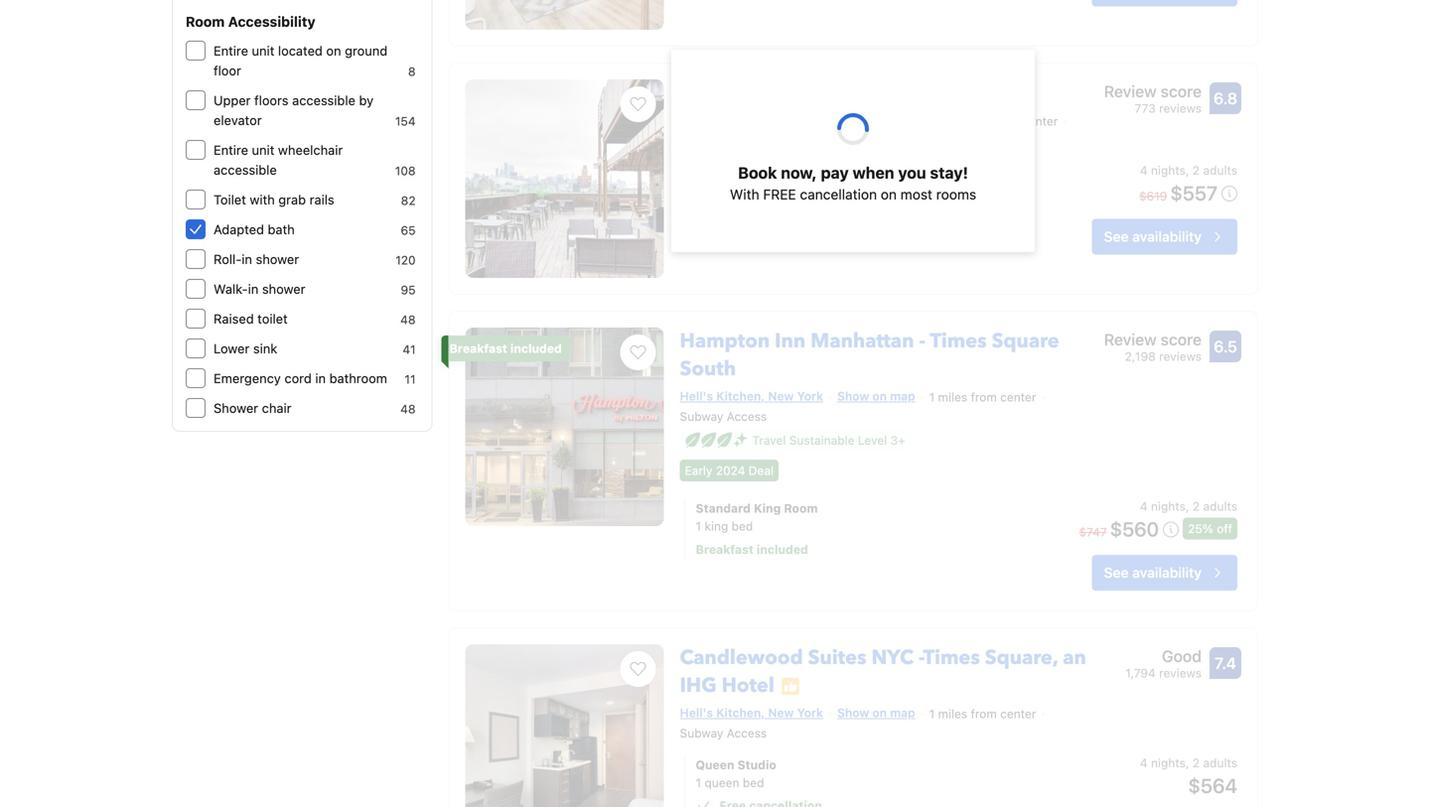 Task type: vqa. For each thing, say whether or not it's contained in the screenshot.
the left Bad-
no



Task type: describe. For each thing, give the bounding box(es) containing it.
4 nights , 2 adults for standard king room
[[1140, 499, 1237, 513]]

cord
[[284, 371, 312, 386]]

48 for shower chair
[[400, 402, 416, 416]]

times for square
[[930, 328, 987, 355]]

0 vertical spatial york
[[809, 113, 835, 127]]

entire unit located on ground floor
[[214, 43, 388, 78]]

score for 6.5
[[1161, 330, 1202, 349]]

map for 6.5
[[890, 389, 915, 403]]

65
[[401, 223, 416, 237]]

bathroom
[[329, 371, 387, 386]]

standard for full
[[696, 165, 751, 179]]

full
[[705, 183, 722, 197]]

standard king room link
[[696, 499, 1031, 517]]

- for manhattan
[[919, 328, 925, 355]]

side,
[[747, 113, 776, 127]]

the ridge image
[[465, 79, 664, 278]]

see availability link for standard double room 1 full bed
[[1092, 219, 1237, 255]]

toilet
[[214, 192, 246, 207]]

pay
[[821, 163, 849, 182]]

review for 6.8
[[1104, 82, 1157, 101]]

walk-in shower
[[214, 282, 305, 296]]

book now, pay when you stay! alert
[[671, 66, 1035, 252]]

see availability link for standard king room 1 king bed breakfast included
[[1092, 555, 1237, 591]]

raised toilet
[[214, 311, 288, 326]]

queen
[[696, 758, 734, 772]]

raised
[[214, 311, 254, 326]]

2 inside 4 nights , 2 adults $564
[[1193, 756, 1200, 770]]

candlewood suites nyc -times square, an ihg hotel
[[680, 644, 1086, 699]]

good
[[1162, 647, 1202, 666]]

availability for standard double room 1 full bed
[[1132, 228, 1202, 245]]

11
[[405, 372, 416, 386]]

2 for standard double room 1 full bed
[[1193, 163, 1200, 177]]

score for 6.8
[[1161, 82, 1202, 101]]

- for nyc
[[919, 644, 923, 672]]

see for standard king room 1 king bed breakfast included
[[1104, 564, 1129, 581]]

, inside 4 nights , 2 adults $564
[[1186, 756, 1189, 770]]

new for good
[[768, 706, 794, 720]]

level
[[858, 433, 887, 447]]

room for standard king room
[[784, 501, 818, 515]]

rails
[[309, 192, 334, 207]]

adapted bath
[[214, 222, 295, 237]]

stay!
[[930, 163, 968, 182]]

grab
[[278, 192, 306, 207]]

an
[[1063, 644, 1086, 672]]

standard for king
[[696, 501, 751, 515]]

south
[[680, 355, 736, 383]]

adults inside 4 nights , 2 adults $564
[[1203, 756, 1237, 770]]

map for 6.8
[[902, 113, 927, 127]]

toilet with grab rails
[[214, 192, 334, 207]]

candlewood
[[680, 644, 803, 672]]

candlewood suites nyc -times square, an ihg hotel link
[[680, 636, 1086, 699]]

entire for entire unit located on ground floor
[[214, 43, 248, 58]]

emergency
[[214, 371, 281, 386]]

show for 6.5
[[837, 389, 869, 403]]

shower for roll-in shower
[[256, 252, 299, 267]]

reviews for 6.5
[[1159, 349, 1202, 363]]

773
[[1135, 101, 1156, 115]]

2,198
[[1125, 349, 1156, 363]]

bed for king
[[732, 519, 753, 533]]

entire for entire unit wheelchair accessible
[[214, 143, 248, 157]]

travel
[[752, 433, 786, 447]]

ground
[[345, 43, 388, 58]]

lower east side, new york
[[680, 113, 835, 127]]

4 inside 4 nights , 2 adults $564
[[1140, 756, 1148, 770]]

book now, pay when you stay! with free cancellation on most rooms
[[730, 163, 976, 203]]

east
[[718, 113, 744, 127]]

cancellation
[[800, 186, 877, 203]]

lower sink
[[214, 341, 277, 356]]

floor
[[214, 63, 241, 78]]

adults for standard king room
[[1203, 499, 1237, 513]]

free
[[763, 186, 796, 203]]

nights inside 4 nights , 2 adults $564
[[1151, 756, 1186, 770]]

4 for standard double room
[[1140, 163, 1148, 177]]

8
[[408, 65, 416, 78]]

1,794
[[1125, 666, 1156, 680]]

see availability for standard king room 1 king bed breakfast included
[[1104, 564, 1202, 581]]

hampton
[[680, 328, 770, 355]]

roll-in shower
[[214, 252, 299, 267]]

nights for standard double room 1 full bed
[[1151, 163, 1186, 177]]

2 vertical spatial bed
[[743, 776, 764, 790]]

hampton inn manhattan - times square south image
[[465, 328, 664, 526]]

on for 6.8
[[884, 113, 898, 127]]

upper
[[214, 93, 251, 108]]

see for standard double room 1 full bed
[[1104, 228, 1129, 245]]

by
[[359, 93, 374, 108]]

show on map for 6.8
[[849, 113, 927, 127]]

adapted
[[214, 222, 264, 237]]

0 horizontal spatial breakfast
[[449, 341, 507, 355]]

king
[[754, 501, 781, 515]]

bed for full
[[725, 183, 747, 197]]

in for walk-
[[248, 282, 258, 296]]

, for standard king room
[[1186, 499, 1189, 513]]

king
[[705, 519, 728, 533]]

suites
[[808, 644, 866, 672]]

emergency cord in bathroom
[[214, 371, 387, 386]]

chair
[[262, 401, 292, 416]]

wheelchair
[[278, 143, 343, 157]]

ihg
[[680, 672, 717, 699]]

standard king room 1 king bed breakfast included
[[696, 501, 818, 556]]

7.4
[[1215, 654, 1236, 673]]

candlewood suites nyc -times square, an ihg hotel image
[[465, 644, 664, 807]]

shower
[[214, 401, 258, 416]]

elevator
[[214, 113, 262, 128]]

accessible inside upper floors accessible by elevator
[[292, 93, 355, 108]]

rooms
[[936, 186, 976, 203]]

adults for standard double room
[[1203, 163, 1237, 177]]

included inside standard king room 1 king bed breakfast included
[[757, 543, 808, 556]]

located
[[278, 43, 323, 58]]

standard double room link
[[696, 163, 1031, 181]]

shower chair
[[214, 401, 292, 416]]

hampton inn manhattan - times square south link
[[680, 320, 1059, 383]]

travel sustainable level 3+
[[752, 433, 905, 447]]

times for square,
[[923, 644, 980, 672]]

queen
[[705, 776, 739, 790]]

availability for standard king room 1 king bed breakfast included
[[1132, 564, 1202, 581]]

upper floors accessible by elevator
[[214, 93, 374, 128]]

floors
[[254, 93, 289, 108]]

0 vertical spatial new
[[780, 113, 805, 127]]

scored 6.5 element
[[1210, 331, 1241, 362]]

154
[[395, 114, 416, 128]]

square
[[992, 328, 1059, 355]]



Task type: locate. For each thing, give the bounding box(es) containing it.
in for roll-
[[242, 252, 252, 267]]

1 horizontal spatial breakfast
[[696, 543, 754, 556]]

standard double room 1 full bed
[[696, 165, 833, 197]]

times
[[930, 328, 987, 355], [923, 644, 980, 672]]

4 for standard king room
[[1140, 499, 1148, 513]]

sink
[[253, 341, 277, 356]]

room up cancellation
[[799, 165, 833, 179]]

york
[[809, 113, 835, 127], [797, 389, 823, 403], [797, 706, 823, 720]]

4
[[1140, 163, 1148, 177], [1140, 499, 1148, 513], [1140, 756, 1148, 770]]

2 standard from the top
[[696, 501, 751, 515]]

hell's kitchen, new york for good
[[680, 706, 823, 720]]

book
[[738, 163, 777, 182]]

0 vertical spatial nights
[[1151, 163, 1186, 177]]

1 hell's kitchen, new york from the top
[[680, 389, 823, 403]]

0 vertical spatial ,
[[1186, 163, 1189, 177]]

show on map down the hampton inn manhattan - times square south
[[837, 389, 915, 403]]

2 unit from the top
[[252, 143, 274, 157]]

1 vertical spatial entire
[[214, 143, 248, 157]]

0 vertical spatial hell's
[[680, 389, 713, 403]]

1 vertical spatial lower
[[214, 341, 250, 356]]

accessible inside entire unit wheelchair accessible
[[214, 162, 277, 177]]

0 vertical spatial map
[[902, 113, 927, 127]]

1 vertical spatial review score element
[[1104, 328, 1202, 351]]

kitchen, down hotel
[[716, 706, 765, 720]]

2 vertical spatial new
[[768, 706, 794, 720]]

hell's kitchen, new york up travel
[[680, 389, 823, 403]]

0 vertical spatial in
[[242, 252, 252, 267]]

unit
[[252, 43, 274, 58], [252, 143, 274, 157]]

1 hell's from the top
[[680, 389, 713, 403]]

entire inside entire unit located on ground floor
[[214, 43, 248, 58]]

hell's down ihg
[[680, 706, 713, 720]]

show on map
[[849, 113, 927, 127], [837, 389, 915, 403], [837, 706, 915, 720]]

$564
[[1188, 774, 1237, 797]]

2 availability from the top
[[1132, 564, 1202, 581]]

2 kitchen, from the top
[[716, 706, 765, 720]]

scored 7.4 element
[[1210, 647, 1241, 679]]

on inside entire unit located on ground floor
[[326, 43, 341, 58]]

0 vertical spatial room
[[186, 13, 225, 30]]

1 , from the top
[[1186, 163, 1189, 177]]

entire down elevator
[[214, 143, 248, 157]]

entire up floor
[[214, 43, 248, 58]]

1 review from the top
[[1104, 82, 1157, 101]]

1 nights from the top
[[1151, 163, 1186, 177]]

0 vertical spatial see availability
[[1104, 228, 1202, 245]]

1 left queen
[[696, 776, 701, 790]]

hell's kitchen, new york down hotel
[[680, 706, 823, 720]]

accessible
[[292, 93, 355, 108], [214, 162, 277, 177]]

1 vertical spatial breakfast
[[696, 543, 754, 556]]

when
[[853, 163, 894, 182]]

bed inside standard king room 1 king bed breakfast included
[[732, 519, 753, 533]]

room accessibility
[[186, 13, 315, 30]]

1 horizontal spatial accessible
[[292, 93, 355, 108]]

accessibility
[[228, 13, 315, 30]]

1 vertical spatial review
[[1104, 330, 1157, 349]]

2 entire from the top
[[214, 143, 248, 157]]

unit down elevator
[[252, 143, 274, 157]]

entire inside entire unit wheelchair accessible
[[214, 143, 248, 157]]

0 vertical spatial availability
[[1132, 228, 1202, 245]]

0 horizontal spatial accessible
[[214, 162, 277, 177]]

new
[[780, 113, 805, 127], [768, 389, 794, 403], [768, 706, 794, 720]]

1 left king
[[696, 519, 701, 533]]

0 vertical spatial kitchen,
[[716, 389, 765, 403]]

lower for lower east side, new york
[[680, 113, 715, 127]]

in down the adapted bath
[[242, 252, 252, 267]]

shower
[[256, 252, 299, 267], [262, 282, 305, 296]]

reviews down the good
[[1159, 666, 1202, 680]]

hell's down south
[[680, 389, 713, 403]]

2 4 nights , 2 adults from the top
[[1140, 499, 1237, 513]]

show for 6.8
[[849, 113, 881, 127]]

3 nights from the top
[[1151, 756, 1186, 770]]

review up 773
[[1104, 82, 1157, 101]]

new down hotel
[[768, 706, 794, 720]]

1 vertical spatial show on map
[[837, 389, 915, 403]]

double
[[754, 165, 796, 179]]

2 see availability link from the top
[[1092, 555, 1237, 591]]

1 vertical spatial accessible
[[214, 162, 277, 177]]

new for review
[[768, 389, 794, 403]]

2 vertical spatial 4
[[1140, 756, 1148, 770]]

1 see from the top
[[1104, 228, 1129, 245]]

reviews inside good 1,794 reviews
[[1159, 666, 1202, 680]]

,
[[1186, 163, 1189, 177], [1186, 499, 1189, 513], [1186, 756, 1189, 770]]

now,
[[781, 163, 817, 182]]

standard up full
[[696, 165, 751, 179]]

1 availability from the top
[[1132, 228, 1202, 245]]

0 vertical spatial breakfast
[[449, 341, 507, 355]]

unit inside entire unit wheelchair accessible
[[252, 143, 274, 157]]

3 4 from the top
[[1140, 756, 1148, 770]]

new up travel
[[768, 389, 794, 403]]

show on map down candlewood suites nyc -times square, an ihg hotel
[[837, 706, 915, 720]]

adults
[[1203, 163, 1237, 177], [1203, 499, 1237, 513], [1203, 756, 1237, 770]]

1 vertical spatial kitchen,
[[716, 706, 765, 720]]

with
[[730, 186, 759, 203]]

most
[[900, 186, 932, 203]]

0 vertical spatial adults
[[1203, 163, 1237, 177]]

1 reviews from the top
[[1159, 101, 1202, 115]]

0 vertical spatial show
[[849, 113, 881, 127]]

manhattan
[[811, 328, 914, 355]]

1 vertical spatial see availability link
[[1092, 555, 1237, 591]]

1 horizontal spatial lower
[[680, 113, 715, 127]]

reviews inside review score 773 reviews
[[1159, 101, 1202, 115]]

show down candlewood suites nyc -times square, an ihg hotel
[[837, 706, 869, 720]]

times left square
[[930, 328, 987, 355]]

1 vertical spatial standard
[[696, 501, 751, 515]]

3 , from the top
[[1186, 756, 1189, 770]]

unit for wheelchair
[[252, 143, 274, 157]]

1 vertical spatial new
[[768, 389, 794, 403]]

2 4 from the top
[[1140, 499, 1148, 513]]

2 , from the top
[[1186, 499, 1189, 513]]

- inside the hampton inn manhattan - times square south
[[919, 328, 925, 355]]

score left 6.8
[[1161, 82, 1202, 101]]

breakfast
[[449, 341, 507, 355], [696, 543, 754, 556]]

breakfast included
[[449, 341, 562, 355]]

room up floor
[[186, 13, 225, 30]]

0 vertical spatial times
[[930, 328, 987, 355]]

york down suites
[[797, 706, 823, 720]]

1 vertical spatial 4 nights , 2 adults
[[1140, 499, 1237, 513]]

1 vertical spatial see availability
[[1104, 564, 1202, 581]]

1 vertical spatial included
[[757, 543, 808, 556]]

map up you
[[902, 113, 927, 127]]

1 horizontal spatial included
[[757, 543, 808, 556]]

1 vertical spatial hell's
[[680, 706, 713, 720]]

show down the hampton inn manhattan - times square south
[[837, 389, 869, 403]]

show up standard double room link
[[849, 113, 881, 127]]

1 vertical spatial ,
[[1186, 499, 1189, 513]]

2 for standard king room 1 king bed breakfast included
[[1193, 499, 1200, 513]]

nyc
[[871, 644, 914, 672]]

1 kitchen, from the top
[[716, 389, 765, 403]]

2 adults from the top
[[1203, 499, 1237, 513]]

hell's for review score
[[680, 389, 713, 403]]

reviews right 2,198
[[1159, 349, 1202, 363]]

1 vertical spatial reviews
[[1159, 349, 1202, 363]]

1 vertical spatial -
[[919, 644, 923, 672]]

sustainable
[[789, 433, 855, 447]]

hell's kitchen, new york for review score
[[680, 389, 823, 403]]

show for 7.4
[[837, 706, 869, 720]]

1 vertical spatial 1
[[696, 519, 701, 533]]

toilet
[[257, 311, 288, 326]]

accessible up toilet
[[214, 162, 277, 177]]

2 vertical spatial ,
[[1186, 756, 1189, 770]]

shower for walk-in shower
[[262, 282, 305, 296]]

studio
[[737, 758, 776, 772]]

on down candlewood suites nyc -times square, an ihg hotel
[[872, 706, 887, 720]]

see availability for standard double room 1 full bed
[[1104, 228, 1202, 245]]

0 vertical spatial score
[[1161, 82, 1202, 101]]

show
[[849, 113, 881, 127], [837, 389, 869, 403], [837, 706, 869, 720]]

york up sustainable
[[797, 389, 823, 403]]

map up 3+
[[890, 389, 915, 403]]

2 review from the top
[[1104, 330, 1157, 349]]

room right king
[[784, 501, 818, 515]]

1 unit from the top
[[252, 43, 274, 58]]

york for good
[[797, 706, 823, 720]]

times inside the hampton inn manhattan - times square south
[[930, 328, 987, 355]]

availability
[[1132, 228, 1202, 245], [1132, 564, 1202, 581]]

1 vertical spatial bed
[[732, 519, 753, 533]]

hampton inn manhattan - times square south
[[680, 328, 1059, 383]]

- inside candlewood suites nyc -times square, an ihg hotel
[[919, 644, 923, 672]]

1 adults from the top
[[1203, 163, 1237, 177]]

review
[[1104, 82, 1157, 101], [1104, 330, 1157, 349]]

1 see availability from the top
[[1104, 228, 1202, 245]]

6.5
[[1214, 337, 1237, 356]]

kitchen, for review
[[716, 389, 765, 403]]

unit inside entire unit located on ground floor
[[252, 43, 274, 58]]

room inside standard king room 1 king bed breakfast included
[[784, 501, 818, 515]]

kitchen,
[[716, 389, 765, 403], [716, 706, 765, 720]]

breakfast inside standard king room 1 king bed breakfast included
[[696, 543, 754, 556]]

1 vertical spatial show
[[837, 389, 869, 403]]

0 vertical spatial unit
[[252, 43, 274, 58]]

reviews inside "review score 2,198 reviews"
[[1159, 349, 1202, 363]]

2 vertical spatial adults
[[1203, 756, 1237, 770]]

standard up king
[[696, 501, 751, 515]]

see availability link
[[1092, 219, 1237, 255], [1092, 555, 1237, 591]]

2 hell's kitchen, new york from the top
[[680, 706, 823, 720]]

accessible left by
[[292, 93, 355, 108]]

48 down 11
[[400, 402, 416, 416]]

bed right full
[[725, 183, 747, 197]]

reviews right 773
[[1159, 101, 1202, 115]]

3 2 from the top
[[1193, 756, 1200, 770]]

with
[[250, 192, 275, 207]]

0 vertical spatial review score element
[[1104, 79, 1202, 103]]

2 vertical spatial show
[[837, 706, 869, 720]]

review score element for 6.5
[[1104, 328, 1202, 351]]

in
[[242, 252, 252, 267], [248, 282, 258, 296], [315, 371, 326, 386]]

108
[[395, 164, 416, 178]]

shower up toilet
[[262, 282, 305, 296]]

1 4 nights , 2 adults from the top
[[1140, 163, 1237, 177]]

0 vertical spatial show on map
[[849, 113, 927, 127]]

82
[[401, 194, 416, 208]]

lower left east
[[680, 113, 715, 127]]

on left ground
[[326, 43, 341, 58]]

see
[[1104, 228, 1129, 245], [1104, 564, 1129, 581]]

- right nyc
[[919, 644, 923, 672]]

2 vertical spatial york
[[797, 706, 823, 720]]

show on map for 7.4
[[837, 706, 915, 720]]

bath
[[268, 222, 295, 237]]

on for 7.4
[[872, 706, 887, 720]]

2 vertical spatial room
[[784, 501, 818, 515]]

0 horizontal spatial included
[[510, 341, 562, 355]]

review for 6.5
[[1104, 330, 1157, 349]]

queen studio link
[[696, 756, 1031, 774]]

1 queen bed
[[696, 776, 764, 790]]

0 vertical spatial hell's kitchen, new york
[[680, 389, 823, 403]]

kitchen, down south
[[716, 389, 765, 403]]

2 hell's from the top
[[680, 706, 713, 720]]

48 down 95
[[400, 313, 416, 327]]

times right nyc
[[923, 644, 980, 672]]

2 vertical spatial show on map
[[837, 706, 915, 720]]

3+
[[890, 433, 905, 447]]

room for standard double room
[[799, 165, 833, 179]]

0 vertical spatial shower
[[256, 252, 299, 267]]

0 vertical spatial standard
[[696, 165, 751, 179]]

2 score from the top
[[1161, 330, 1202, 349]]

-
[[919, 328, 925, 355], [919, 644, 923, 672]]

3 reviews from the top
[[1159, 666, 1202, 680]]

2 see from the top
[[1104, 564, 1129, 581]]

120
[[395, 253, 416, 267]]

1 vertical spatial see
[[1104, 564, 1129, 581]]

map for 7.4
[[890, 706, 915, 720]]

review score element for 6.8
[[1104, 79, 1202, 103]]

map down candlewood suites nyc -times square, an ihg hotel
[[890, 706, 915, 720]]

hell's for good
[[680, 706, 713, 720]]

unit for located
[[252, 43, 274, 58]]

1 entire from the top
[[214, 43, 248, 58]]

1 vertical spatial 4
[[1140, 499, 1148, 513]]

reviews for 6.8
[[1159, 101, 1202, 115]]

square,
[[985, 644, 1058, 672]]

1 vertical spatial map
[[890, 389, 915, 403]]

new right the side,
[[780, 113, 805, 127]]

review score 2,198 reviews
[[1104, 330, 1202, 363]]

2 48 from the top
[[400, 402, 416, 416]]

0 vertical spatial included
[[510, 341, 562, 355]]

1 for king
[[696, 519, 701, 533]]

inn
[[775, 328, 806, 355]]

0 vertical spatial review
[[1104, 82, 1157, 101]]

in right cord
[[315, 371, 326, 386]]

reviews
[[1159, 101, 1202, 115], [1159, 349, 1202, 363], [1159, 666, 1202, 680]]

2 vertical spatial 1
[[696, 776, 701, 790]]

1 vertical spatial availability
[[1132, 564, 1202, 581]]

shower down bath
[[256, 252, 299, 267]]

0 vertical spatial 1
[[696, 183, 701, 197]]

show on map up when
[[849, 113, 927, 127]]

0 vertical spatial 4
[[1140, 163, 1148, 177]]

on for 6.5
[[872, 389, 887, 403]]

bed
[[725, 183, 747, 197], [732, 519, 753, 533], [743, 776, 764, 790]]

room inside standard double room 1 full bed
[[799, 165, 833, 179]]

2 vertical spatial reviews
[[1159, 666, 1202, 680]]

- right manhattan on the right top of the page
[[919, 328, 925, 355]]

1 inside standard double room 1 full bed
[[696, 183, 701, 197]]

2 reviews from the top
[[1159, 349, 1202, 363]]

0 vertical spatial bed
[[725, 183, 747, 197]]

2 vertical spatial map
[[890, 706, 915, 720]]

included
[[510, 341, 562, 355], [757, 543, 808, 556]]

standard inside standard double room 1 full bed
[[696, 165, 751, 179]]

on down when
[[881, 186, 897, 203]]

on inside book now, pay when you stay! with free cancellation on most rooms
[[881, 186, 897, 203]]

1 left full
[[696, 183, 701, 197]]

times inside candlewood suites nyc -times square, an ihg hotel
[[923, 644, 980, 672]]

2 vertical spatial nights
[[1151, 756, 1186, 770]]

bed right king
[[732, 519, 753, 533]]

0 vertical spatial see availability link
[[1092, 219, 1237, 255]]

48
[[400, 313, 416, 327], [400, 402, 416, 416]]

0 vertical spatial reviews
[[1159, 101, 1202, 115]]

review score element left 6.8
[[1104, 79, 1202, 103]]

map
[[902, 113, 927, 127], [890, 389, 915, 403], [890, 706, 915, 720]]

you
[[898, 163, 926, 182]]

show on map for 6.5
[[837, 389, 915, 403]]

1 score from the top
[[1161, 82, 1202, 101]]

0 vertical spatial accessible
[[292, 93, 355, 108]]

room
[[186, 13, 225, 30], [799, 165, 833, 179], [784, 501, 818, 515]]

3 adults from the top
[[1203, 756, 1237, 770]]

entire unit wheelchair accessible
[[214, 143, 343, 177]]

kitchen, for good
[[716, 706, 765, 720]]

2 see availability from the top
[[1104, 564, 1202, 581]]

0 horizontal spatial lower
[[214, 341, 250, 356]]

scored 6.8 element
[[1210, 82, 1241, 114]]

41
[[403, 343, 416, 357]]

hell's
[[680, 389, 713, 403], [680, 706, 713, 720]]

0 vertical spatial -
[[919, 328, 925, 355]]

on down the hampton inn manhattan - times square south
[[872, 389, 887, 403]]

0 vertical spatial 48
[[400, 313, 416, 327]]

1 vertical spatial in
[[248, 282, 258, 296]]

1 inside standard king room 1 king bed breakfast included
[[696, 519, 701, 533]]

york up pay
[[809, 113, 835, 127]]

review score element
[[1104, 79, 1202, 103], [1104, 328, 1202, 351]]

1 vertical spatial 48
[[400, 402, 416, 416]]

1 1 from the top
[[696, 183, 701, 197]]

hotel
[[722, 672, 774, 699]]

1 vertical spatial times
[[923, 644, 980, 672]]

4 nights , 2 adults $564
[[1140, 756, 1237, 797]]

1 vertical spatial unit
[[252, 143, 274, 157]]

1 review score element from the top
[[1104, 79, 1202, 103]]

1 vertical spatial adults
[[1203, 499, 1237, 513]]

2
[[1193, 163, 1200, 177], [1193, 499, 1200, 513], [1193, 756, 1200, 770]]

1 for full
[[696, 183, 701, 197]]

walk-
[[214, 282, 248, 296]]

score
[[1161, 82, 1202, 101], [1161, 330, 1202, 349]]

standard inside standard king room 1 king bed breakfast included
[[696, 501, 751, 515]]

1 vertical spatial room
[[799, 165, 833, 179]]

95
[[401, 283, 416, 297]]

1 2 from the top
[[1193, 163, 1200, 177]]

bed inside standard double room 1 full bed
[[725, 183, 747, 197]]

nights for standard king room 1 king bed breakfast included
[[1151, 499, 1186, 513]]

review up 2,198
[[1104, 330, 1157, 349]]

2 review score element from the top
[[1104, 328, 1202, 351]]

1 48 from the top
[[400, 313, 416, 327]]

4 nights , 2 adults for standard double room
[[1140, 163, 1237, 177]]

, for standard double room
[[1186, 163, 1189, 177]]

0 vertical spatial 2
[[1193, 163, 1200, 177]]

on up when
[[884, 113, 898, 127]]

in up raised toilet
[[248, 282, 258, 296]]

see availability
[[1104, 228, 1202, 245], [1104, 564, 1202, 581]]

1 vertical spatial shower
[[262, 282, 305, 296]]

lower down raised
[[214, 341, 250, 356]]

lower for lower sink
[[214, 341, 250, 356]]

score inside review score 773 reviews
[[1161, 82, 1202, 101]]

good element
[[1125, 644, 1202, 668]]

0 vertical spatial 4 nights , 2 adults
[[1140, 163, 1237, 177]]

1 vertical spatial york
[[797, 389, 823, 403]]

2 nights from the top
[[1151, 499, 1186, 513]]

1 vertical spatial score
[[1161, 330, 1202, 349]]

score left the scored 6.5 element
[[1161, 330, 1202, 349]]

0 vertical spatial see
[[1104, 228, 1129, 245]]

2 vertical spatial 2
[[1193, 756, 1200, 770]]

3 1 from the top
[[696, 776, 701, 790]]

review inside review score 773 reviews
[[1104, 82, 1157, 101]]

unit down accessibility
[[252, 43, 274, 58]]

breakfast right 41
[[449, 341, 507, 355]]

2 2 from the top
[[1193, 499, 1200, 513]]

1 4 from the top
[[1140, 163, 1148, 177]]

0 vertical spatial entire
[[214, 43, 248, 58]]

review score 773 reviews
[[1104, 82, 1202, 115]]

2 1 from the top
[[696, 519, 701, 533]]

york for review score
[[797, 389, 823, 403]]

0 vertical spatial lower
[[680, 113, 715, 127]]

48 for raised toilet
[[400, 313, 416, 327]]

bed down studio
[[743, 776, 764, 790]]

score inside "review score 2,198 reviews"
[[1161, 330, 1202, 349]]

review inside "review score 2,198 reviews"
[[1104, 330, 1157, 349]]

1 vertical spatial 2
[[1193, 499, 1200, 513]]

1 see availability link from the top
[[1092, 219, 1237, 255]]

1 vertical spatial hell's kitchen, new york
[[680, 706, 823, 720]]

1 standard from the top
[[696, 165, 751, 179]]

breakfast down king
[[696, 543, 754, 556]]

review score element left the scored 6.5 element
[[1104, 328, 1202, 351]]

2 vertical spatial in
[[315, 371, 326, 386]]

1 vertical spatial nights
[[1151, 499, 1186, 513]]



